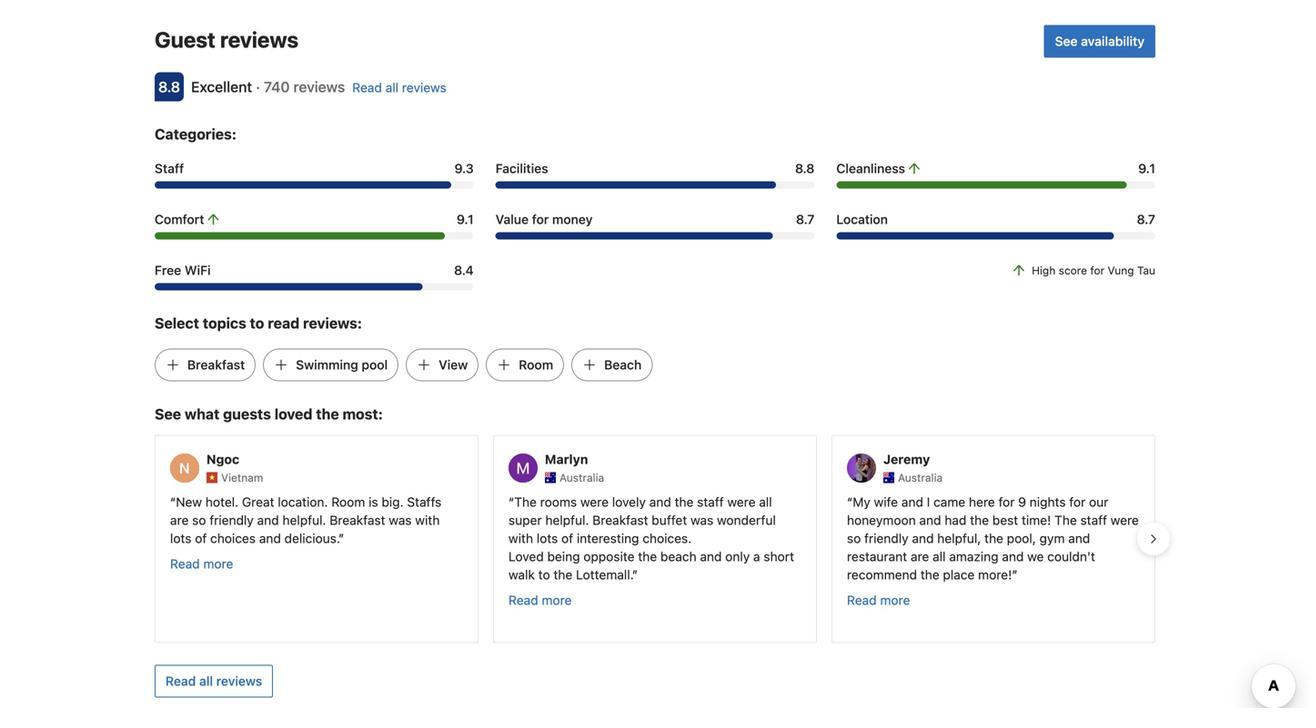 Task type: locate. For each thing, give the bounding box(es) containing it.
was right "buffet"
[[691, 513, 714, 528]]

0 horizontal spatial helpful.
[[282, 513, 326, 528]]

location.
[[278, 495, 328, 510]]

1 vertical spatial staff
[[1081, 513, 1107, 528]]

breakfast down the lovely
[[593, 513, 648, 528]]

breakfast down 'topics'
[[187, 358, 245, 373]]

1 vertical spatial room
[[331, 495, 365, 510]]

" inside '" the rooms were lovely and the staff were all super helpful. breakfast buffet was wonderful with lots of interesting choices. loved being opposite the beach and only a short walk to the lottemall.'
[[509, 495, 514, 510]]

"
[[339, 532, 344, 547], [632, 568, 638, 583], [1012, 568, 1018, 583]]

" inside " new hotel. great location. room is big. staffs are so friendly and helpful. breakfast was with lots of choices and delicious.
[[170, 495, 176, 510]]

" for was
[[632, 568, 638, 583]]

8.8
[[158, 78, 180, 96], [795, 161, 815, 176]]

and up couldn't
[[1068, 532, 1090, 547]]

the up super
[[514, 495, 537, 510]]

of for choices
[[195, 532, 207, 547]]

wonderful
[[717, 513, 776, 528]]

choices.
[[643, 532, 692, 547]]

0 horizontal spatial so
[[192, 513, 206, 528]]

2 horizontal spatial "
[[847, 495, 853, 510]]

more
[[203, 557, 233, 572], [542, 593, 572, 608], [880, 593, 910, 608]]

0 horizontal spatial "
[[170, 495, 176, 510]]

1 horizontal spatial the
[[1055, 513, 1077, 528]]

friendly inside " new hotel. great location. room is big. staffs are so friendly and helpful. breakfast was with lots of choices and delicious.
[[210, 513, 254, 528]]

lots inside " new hotel. great location. room is big. staffs are so friendly and helpful. breakfast was with lots of choices and delicious.
[[170, 532, 192, 547]]

new
[[176, 495, 202, 510]]

2 horizontal spatial "
[[1012, 568, 1018, 583]]

0 horizontal spatial read more button
[[170, 556, 233, 574]]

1 vertical spatial are
[[911, 550, 929, 565]]

" inside " my wife and i came here for 9 nights for our honeymoon and had the best time! the staff were so friendly and helpful, the pool, gym and restaurant are all amazing and we couldn't recommend the place more!
[[847, 495, 853, 510]]

0 horizontal spatial 8.7
[[796, 212, 815, 227]]

were
[[580, 495, 609, 510], [727, 495, 756, 510], [1111, 513, 1139, 528]]

scored 8.8 element
[[155, 72, 184, 102]]

1 vertical spatial to
[[538, 568, 550, 583]]

buffet
[[652, 513, 687, 528]]

marlyn
[[545, 452, 588, 467]]

0 vertical spatial staff
[[697, 495, 724, 510]]

the up "buffet"
[[675, 495, 694, 510]]

to right walk
[[538, 568, 550, 583]]

" up super
[[509, 495, 514, 510]]

helpful. inside '" the rooms were lovely and the staff were all super helpful. breakfast buffet was wonderful with lots of interesting choices. loved being opposite the beach and only a short walk to the lottemall.'
[[545, 513, 589, 528]]

2 horizontal spatial more
[[880, 593, 910, 608]]

lottemall.
[[576, 568, 632, 583]]

1 horizontal spatial 9.1
[[1138, 161, 1156, 176]]

see inside see availability button
[[1055, 34, 1078, 49]]

see for see what guests loved the most:
[[155, 406, 181, 423]]

the up gym
[[1055, 513, 1077, 528]]

0 vertical spatial with
[[415, 513, 440, 528]]

read more button for " my wife and i came here for 9 nights for our honeymoon and had the best time! the staff were so friendly and helpful, the pool, gym and restaurant are all amazing and we couldn't recommend the place more!
[[847, 592, 910, 610]]

room
[[519, 358, 553, 373], [331, 495, 365, 510]]

wifi
[[185, 263, 211, 278]]

recommend
[[847, 568, 917, 583]]

1 horizontal spatial more
[[542, 593, 572, 608]]

see left 'what'
[[155, 406, 181, 423]]

1 horizontal spatial with
[[509, 532, 533, 547]]

the
[[514, 495, 537, 510], [1055, 513, 1077, 528]]

couldn't
[[1047, 550, 1095, 565]]

1 " from the left
[[170, 495, 176, 510]]

excellent · 740 reviews
[[191, 78, 345, 96]]

1 vertical spatial 8.8
[[795, 161, 815, 176]]

all inside " my wife and i came here for 9 nights for our honeymoon and had the best time! the staff were so friendly and helpful, the pool, gym and restaurant are all amazing and we couldn't recommend the place more!
[[933, 550, 946, 565]]

0 horizontal spatial australia
[[560, 472, 604, 485]]

8.7 for location
[[1137, 212, 1156, 227]]

0 vertical spatial room
[[519, 358, 553, 373]]

1 horizontal spatial "
[[509, 495, 514, 510]]

0 vertical spatial are
[[170, 513, 189, 528]]

0 horizontal spatial see
[[155, 406, 181, 423]]

helpful. down rooms
[[545, 513, 589, 528]]

guest reviews
[[155, 27, 299, 52]]

beach
[[604, 358, 642, 373]]

1 horizontal spatial to
[[538, 568, 550, 583]]

australia down jeremy
[[898, 472, 943, 485]]

more down recommend on the bottom of the page
[[880, 593, 910, 608]]

what
[[185, 406, 220, 423]]

8.7 left location
[[796, 212, 815, 227]]

1 australia from the left
[[560, 472, 604, 485]]

2 helpful. from the left
[[545, 513, 589, 528]]

0 vertical spatial 8.8
[[158, 78, 180, 96]]

1 vertical spatial the
[[1055, 513, 1077, 528]]

more down being
[[542, 593, 572, 608]]

for
[[532, 212, 549, 227], [1090, 264, 1105, 277], [999, 495, 1015, 510], [1069, 495, 1086, 510]]

place
[[943, 568, 975, 583]]

0 horizontal spatial with
[[415, 513, 440, 528]]

0 horizontal spatial lots
[[170, 532, 192, 547]]

see left availability
[[1055, 34, 1078, 49]]

more for my wife and i came here for 9 nights for our honeymoon and had the best time! the staff were so friendly and helpful, the pool, gym and restaurant are all amazing and we couldn't recommend the place more!
[[880, 593, 910, 608]]

1 horizontal spatial read more button
[[509, 592, 572, 610]]

1 horizontal spatial friendly
[[864, 532, 909, 547]]

" for had
[[1012, 568, 1018, 583]]

with inside '" the rooms were lovely and the staff were all super helpful. breakfast buffet was wonderful with lots of interesting choices. loved being opposite the beach and only a short walk to the lottemall.'
[[509, 532, 533, 547]]

staff down our
[[1081, 513, 1107, 528]]

rooms
[[540, 495, 577, 510]]

1 horizontal spatial was
[[691, 513, 714, 528]]

0 vertical spatial so
[[192, 513, 206, 528]]

nights
[[1030, 495, 1066, 510]]

0 horizontal spatial the
[[514, 495, 537, 510]]

2 " from the left
[[509, 495, 514, 510]]

·
[[256, 78, 260, 96]]

1 helpful. from the left
[[282, 513, 326, 528]]

room right view
[[519, 358, 553, 373]]

of
[[195, 532, 207, 547], [561, 532, 573, 547]]

0 horizontal spatial "
[[339, 532, 344, 547]]

" left wife
[[847, 495, 853, 510]]

1 horizontal spatial staff
[[1081, 513, 1107, 528]]

australia down marlyn
[[560, 472, 604, 485]]

high
[[1032, 264, 1056, 277]]

2 horizontal spatial were
[[1111, 513, 1139, 528]]

lots for so
[[170, 532, 192, 547]]

a
[[753, 550, 760, 565]]

9.3
[[455, 161, 474, 176]]

1 horizontal spatial are
[[911, 550, 929, 565]]

0 horizontal spatial 8.8
[[158, 78, 180, 96]]

staff
[[155, 161, 184, 176]]

so down "new"
[[192, 513, 206, 528]]

restaurant
[[847, 550, 907, 565]]

read all reviews
[[352, 80, 447, 95], [166, 674, 262, 689]]

to left read
[[250, 315, 264, 332]]

read more down choices
[[170, 557, 233, 572]]

read for " the rooms were lovely and the staff were all super helpful. breakfast buffet was wonderful with lots of interesting choices. loved being opposite the beach and only a short walk to the lottemall.
[[509, 593, 538, 608]]

0 horizontal spatial read more
[[170, 557, 233, 572]]

more down choices
[[203, 557, 233, 572]]

0 horizontal spatial more
[[203, 557, 233, 572]]

read more
[[170, 557, 233, 572], [509, 593, 572, 608], [847, 593, 910, 608]]

read more button down choices
[[170, 556, 233, 574]]

8.8 left cleanliness
[[795, 161, 815, 176]]

1 horizontal spatial so
[[847, 532, 861, 547]]

beach
[[661, 550, 697, 565]]

1 horizontal spatial "
[[632, 568, 638, 583]]

the down the here
[[970, 513, 989, 528]]

read more button down recommend on the bottom of the page
[[847, 592, 910, 610]]

0 horizontal spatial room
[[331, 495, 365, 510]]

1 vertical spatial 9.1
[[457, 212, 474, 227]]

helpful.
[[282, 513, 326, 528], [545, 513, 589, 528]]

2 8.7 from the left
[[1137, 212, 1156, 227]]

and up "buffet"
[[649, 495, 671, 510]]

1 horizontal spatial 8.7
[[1137, 212, 1156, 227]]

0 horizontal spatial read all reviews
[[166, 674, 262, 689]]

1 horizontal spatial breakfast
[[330, 513, 385, 528]]

1 horizontal spatial of
[[561, 532, 573, 547]]

honeymoon
[[847, 513, 916, 528]]

lots down "new"
[[170, 532, 192, 547]]

2 horizontal spatial read more
[[847, 593, 910, 608]]

read more down recommend on the bottom of the page
[[847, 593, 910, 608]]

0 horizontal spatial of
[[195, 532, 207, 547]]

more for new hotel. great location. room is big. staffs are so friendly and helpful. breakfast was with lots of choices and delicious.
[[203, 557, 233, 572]]

read more for " new hotel. great location. room is big. staffs are so friendly and helpful. breakfast was with lots of choices and delicious.
[[170, 557, 233, 572]]

big.
[[382, 495, 404, 510]]

to inside '" the rooms were lovely and the staff were all super helpful. breakfast buffet was wonderful with lots of interesting choices. loved being opposite the beach and only a short walk to the lottemall.'
[[538, 568, 550, 583]]

tau
[[1137, 264, 1156, 277]]

8.4
[[454, 263, 474, 278]]

guests
[[223, 406, 271, 423]]

0 vertical spatial 9.1
[[1138, 161, 1156, 176]]

0 vertical spatial see
[[1055, 34, 1078, 49]]

1 8.7 from the left
[[796, 212, 815, 227]]

here
[[969, 495, 995, 510]]

breakfast
[[187, 358, 245, 373], [330, 513, 385, 528], [593, 513, 648, 528]]

with down staffs
[[415, 513, 440, 528]]

and left helpful, at the bottom of page
[[912, 532, 934, 547]]

australia image
[[883, 473, 894, 484]]

2 australia from the left
[[898, 472, 943, 485]]

lots up being
[[537, 532, 558, 547]]

9.1
[[1138, 161, 1156, 176], [457, 212, 474, 227]]

staff inside " my wife and i came here for 9 nights for our honeymoon and had the best time! the staff were so friendly and helpful, the pool, gym and restaurant are all amazing and we couldn't recommend the place more!
[[1081, 513, 1107, 528]]

with inside " new hotel. great location. room is big. staffs are so friendly and helpful. breakfast was with lots of choices and delicious.
[[415, 513, 440, 528]]

staff up wonderful
[[697, 495, 724, 510]]

1 vertical spatial with
[[509, 532, 533, 547]]

location 8.7 meter
[[836, 233, 1156, 240]]

more!
[[978, 568, 1012, 583]]

0 horizontal spatial was
[[389, 513, 412, 528]]

0 vertical spatial the
[[514, 495, 537, 510]]

breakfast down is
[[330, 513, 385, 528]]

and
[[649, 495, 671, 510], [902, 495, 923, 510], [257, 513, 279, 528], [919, 513, 941, 528], [259, 532, 281, 547], [912, 532, 934, 547], [1068, 532, 1090, 547], [700, 550, 722, 565], [1002, 550, 1024, 565]]

8.8 down guest
[[158, 78, 180, 96]]

0 horizontal spatial breakfast
[[187, 358, 245, 373]]

were right time!
[[1111, 513, 1139, 528]]

was down big.
[[389, 513, 412, 528]]

of inside '" the rooms were lovely and the staff were all super helpful. breakfast buffet was wonderful with lots of interesting choices. loved being opposite the beach and only a short walk to the lottemall.'
[[561, 532, 573, 547]]

1 of from the left
[[195, 532, 207, 547]]

0 horizontal spatial to
[[250, 315, 264, 332]]

were left the lovely
[[580, 495, 609, 510]]

1 vertical spatial see
[[155, 406, 181, 423]]

of inside " new hotel. great location. room is big. staffs are so friendly and helpful. breakfast was with lots of choices and delicious.
[[195, 532, 207, 547]]

" left hotel.
[[170, 495, 176, 510]]

2 horizontal spatial read more button
[[847, 592, 910, 610]]

0 horizontal spatial 9.1
[[457, 212, 474, 227]]

helpful. inside " new hotel. great location. room is big. staffs are so friendly and helpful. breakfast was with lots of choices and delicious.
[[282, 513, 326, 528]]

2 was from the left
[[691, 513, 714, 528]]

guest reviews element
[[155, 25, 1037, 54]]

0 vertical spatial read all reviews
[[352, 80, 447, 95]]

2 of from the left
[[561, 532, 573, 547]]

so up restaurant
[[847, 532, 861, 547]]

1 horizontal spatial helpful.
[[545, 513, 589, 528]]

the inside '" the rooms were lovely and the staff were all super helpful. breakfast buffet was wonderful with lots of interesting choices. loved being opposite the beach and only a short walk to the lottemall.'
[[514, 495, 537, 510]]

see for see availability
[[1055, 34, 1078, 49]]

best
[[993, 513, 1018, 528]]

reviews inside button
[[216, 674, 262, 689]]

8.7 up tau
[[1137, 212, 1156, 227]]

are up recommend on the bottom of the page
[[911, 550, 929, 565]]

and right choices
[[259, 532, 281, 547]]

read more down walk
[[509, 593, 572, 608]]

" for " the rooms were lovely and the staff were all super helpful. breakfast buffet was wonderful with lots of interesting choices. loved being opposite the beach and only a short walk to the lottemall.
[[509, 495, 514, 510]]

hotel.
[[205, 495, 239, 510]]

friendly down honeymoon
[[864, 532, 909, 547]]

friendly
[[210, 513, 254, 528], [864, 532, 909, 547]]

1 vertical spatial so
[[847, 532, 861, 547]]

0 vertical spatial to
[[250, 315, 264, 332]]

are inside " new hotel. great location. room is big. staffs are so friendly and helpful. breakfast was with lots of choices and delicious.
[[170, 513, 189, 528]]

super
[[509, 513, 542, 528]]

8.7
[[796, 212, 815, 227], [1137, 212, 1156, 227]]

were up wonderful
[[727, 495, 756, 510]]

1 horizontal spatial 8.8
[[795, 161, 815, 176]]

money
[[552, 212, 593, 227]]

9.1 for cleanliness
[[1138, 161, 1156, 176]]

friendly up choices
[[210, 513, 254, 528]]

comfort 9.1 meter
[[155, 233, 474, 240]]

1 horizontal spatial read more
[[509, 593, 572, 608]]

1 horizontal spatial see
[[1055, 34, 1078, 49]]

reviews
[[220, 27, 299, 52], [293, 78, 345, 96], [402, 80, 447, 95], [216, 674, 262, 689]]

1 vertical spatial read all reviews
[[166, 674, 262, 689]]

0 horizontal spatial staff
[[697, 495, 724, 510]]

0 horizontal spatial friendly
[[210, 513, 254, 528]]

1 horizontal spatial australia
[[898, 472, 943, 485]]

helpful. down location.
[[282, 513, 326, 528]]

1 vertical spatial friendly
[[864, 532, 909, 547]]

staff inside '" the rooms were lovely and the staff were all super helpful. breakfast buffet was wonderful with lots of interesting choices. loved being opposite the beach and only a short walk to the lottemall.'
[[697, 495, 724, 510]]

more for the rooms were lovely and the staff were all super helpful. breakfast buffet was wonderful with lots of interesting choices. loved being opposite the beach and only a short walk to the lottemall.
[[542, 593, 572, 608]]

amazing
[[949, 550, 999, 565]]

was
[[389, 513, 412, 528], [691, 513, 714, 528]]

australia for jeremy
[[898, 472, 943, 485]]

1 lots from the left
[[170, 532, 192, 547]]

for left vung
[[1090, 264, 1105, 277]]

1 horizontal spatial lots
[[537, 532, 558, 547]]

read more button down walk
[[509, 592, 572, 610]]

2 lots from the left
[[537, 532, 558, 547]]

0 vertical spatial friendly
[[210, 513, 254, 528]]

with
[[415, 513, 440, 528], [509, 532, 533, 547]]

availability
[[1081, 34, 1145, 49]]

and left only
[[700, 550, 722, 565]]

room left is
[[331, 495, 365, 510]]

to
[[250, 315, 264, 332], [538, 568, 550, 583]]

guest
[[155, 27, 216, 52]]

lots
[[170, 532, 192, 547], [537, 532, 558, 547]]

staff
[[697, 495, 724, 510], [1081, 513, 1107, 528]]

0 horizontal spatial are
[[170, 513, 189, 528]]

select
[[155, 315, 199, 332]]

of up being
[[561, 532, 573, 547]]

9.1 for comfort
[[457, 212, 474, 227]]

3 " from the left
[[847, 495, 853, 510]]

" for " my wife and i came here for 9 nights for our honeymoon and had the best time! the staff were so friendly and helpful, the pool, gym and restaurant are all amazing and we couldn't recommend the place more!
[[847, 495, 853, 510]]

read all reviews inside read all reviews button
[[166, 674, 262, 689]]

1 horizontal spatial room
[[519, 358, 553, 373]]

2 horizontal spatial breakfast
[[593, 513, 648, 528]]

opposite
[[584, 550, 635, 565]]

with down super
[[509, 532, 533, 547]]

read more for " my wife and i came here for 9 nights for our honeymoon and had the best time! the staff were so friendly and helpful, the pool, gym and restaurant are all amazing and we couldn't recommend the place more!
[[847, 593, 910, 608]]

of left choices
[[195, 532, 207, 547]]

delicious.
[[284, 532, 339, 547]]

lots inside '" the rooms were lovely and the staff were all super helpful. breakfast buffet was wonderful with lots of interesting choices. loved being opposite the beach and only a short walk to the lottemall.'
[[537, 532, 558, 547]]

1 was from the left
[[389, 513, 412, 528]]

read
[[352, 80, 382, 95], [170, 557, 200, 572], [509, 593, 538, 608], [847, 593, 877, 608], [166, 674, 196, 689]]

are down "new"
[[170, 513, 189, 528]]

read
[[268, 315, 300, 332]]



Task type: vqa. For each thing, say whether or not it's contained in the screenshot.
the Australia
yes



Task type: describe. For each thing, give the bounding box(es) containing it.
score
[[1059, 264, 1087, 277]]

breakfast inside " new hotel. great location. room is big. staffs are so friendly and helpful. breakfast was with lots of choices and delicious.
[[330, 513, 385, 528]]

select topics to read reviews:
[[155, 315, 362, 332]]

excellent
[[191, 78, 252, 96]]

vung
[[1108, 264, 1134, 277]]

vietnam
[[221, 472, 263, 485]]

1 horizontal spatial read all reviews
[[352, 80, 447, 95]]

came
[[934, 495, 966, 510]]

are inside " my wife and i came here for 9 nights for our honeymoon and had the best time! the staff were so friendly and helpful, the pool, gym and restaurant are all amazing and we couldn't recommend the place more!
[[911, 550, 929, 565]]

breakfast inside '" the rooms were lovely and the staff were all super helpful. breakfast buffet was wonderful with lots of interesting choices. loved being opposite the beach and only a short walk to the lottemall.'
[[593, 513, 648, 528]]

and left i
[[902, 495, 923, 510]]

read more button for " new hotel. great location. room is big. staffs are so friendly and helpful. breakfast was with lots of choices and delicious.
[[170, 556, 233, 574]]

cleanliness
[[836, 161, 905, 176]]

the left place
[[921, 568, 940, 583]]

pool
[[362, 358, 388, 373]]

australia for marlyn
[[560, 472, 604, 485]]

all inside button
[[199, 674, 213, 689]]

had
[[945, 513, 967, 528]]

" my wife and i came here for 9 nights for our honeymoon and had the best time! the staff were so friendly and helpful, the pool, gym and restaurant are all amazing and we couldn't recommend the place more!
[[847, 495, 1139, 583]]

with for new hotel. great location. room is big. staffs are so friendly and helpful. breakfast was with lots of choices and delicious.
[[415, 513, 440, 528]]

all inside '" the rooms were lovely and the staff were all super helpful. breakfast buffet was wonderful with lots of interesting choices. loved being opposite the beach and only a short walk to the lottemall.'
[[759, 495, 772, 510]]

read more button for " the rooms were lovely and the staff were all super helpful. breakfast buffet was wonderful with lots of interesting choices. loved being opposite the beach and only a short walk to the lottemall.
[[509, 592, 572, 610]]

the down best
[[985, 532, 1004, 547]]

" for breakfast
[[339, 532, 344, 547]]

being
[[547, 550, 580, 565]]

great
[[242, 495, 274, 510]]

value
[[496, 212, 529, 227]]

for right value
[[532, 212, 549, 227]]

free
[[155, 263, 181, 278]]

swimming
[[296, 358, 358, 373]]

we
[[1027, 550, 1044, 565]]

was inside '" the rooms were lovely and the staff were all super helpful. breakfast buffet was wonderful with lots of interesting choices. loved being opposite the beach and only a short walk to the lottemall.'
[[691, 513, 714, 528]]

ngoc
[[207, 452, 239, 467]]

this is a carousel with rotating slides. it displays featured reviews of the property. use the next and previous buttons to navigate. region
[[140, 428, 1170, 651]]

were inside " my wife and i came here for 9 nights for our honeymoon and had the best time! the staff were so friendly and helpful, the pool, gym and restaurant are all amazing and we couldn't recommend the place more!
[[1111, 513, 1139, 528]]

my
[[853, 495, 871, 510]]

of for interesting
[[561, 532, 573, 547]]

is
[[369, 495, 378, 510]]

read for " new hotel. great location. room is big. staffs are so friendly and helpful. breakfast was with lots of choices and delicious.
[[170, 557, 200, 572]]

high score for vung tau
[[1032, 264, 1156, 277]]

lovely
[[612, 495, 646, 510]]

staff 9.3 meter
[[155, 182, 474, 189]]

for left our
[[1069, 495, 1086, 510]]

wife
[[874, 495, 898, 510]]

the down being
[[554, 568, 573, 583]]

choices
[[210, 532, 256, 547]]

jeremy
[[883, 452, 930, 467]]

with for the rooms were lovely and the staff were all super helpful. breakfast buffet was wonderful with lots of interesting choices. loved being opposite the beach and only a short walk to the lottemall.
[[509, 532, 533, 547]]

time!
[[1022, 513, 1051, 528]]

loved
[[509, 550, 544, 565]]

most:
[[343, 406, 383, 423]]

740
[[264, 78, 290, 96]]

value for money
[[496, 212, 593, 227]]

topics
[[203, 315, 246, 332]]

was inside " new hotel. great location. room is big. staffs are so friendly and helpful. breakfast was with lots of choices and delicious.
[[389, 513, 412, 528]]

comfort
[[155, 212, 204, 227]]

facilities
[[496, 161, 548, 176]]

australia image
[[545, 473, 556, 484]]

for left 9
[[999, 495, 1015, 510]]

vietnam image
[[207, 473, 217, 484]]

see what guests loved the most:
[[155, 406, 383, 423]]

review categories element
[[155, 123, 237, 145]]

our
[[1089, 495, 1109, 510]]

and down great
[[257, 513, 279, 528]]

reviews:
[[303, 315, 362, 332]]

9
[[1018, 495, 1026, 510]]

free wifi
[[155, 263, 211, 278]]

only
[[725, 550, 750, 565]]

categories:
[[155, 126, 237, 143]]

location
[[836, 212, 888, 227]]

swimming pool
[[296, 358, 388, 373]]

room inside " new hotel. great location. room is big. staffs are so friendly and helpful. breakfast was with lots of choices and delicious.
[[331, 495, 365, 510]]

so inside " new hotel. great location. room is big. staffs are so friendly and helpful. breakfast was with lots of choices and delicious.
[[192, 513, 206, 528]]

read for " my wife and i came here for 9 nights for our honeymoon and had the best time! the staff were so friendly and helpful, the pool, gym and restaurant are all amazing and we couldn't recommend the place more!
[[847, 593, 877, 608]]

value for money 8.7 meter
[[496, 233, 815, 240]]

and down pool, on the right of page
[[1002, 550, 1024, 565]]

" new hotel. great location. room is big. staffs are so friendly and helpful. breakfast was with lots of choices and delicious.
[[170, 495, 442, 547]]

lots for super
[[537, 532, 558, 547]]

" the rooms were lovely and the staff were all super helpful. breakfast buffet was wonderful with lots of interesting choices. loved being opposite the beach and only a short walk to the lottemall.
[[509, 495, 794, 583]]

rated excellent element
[[191, 78, 252, 96]]

view
[[439, 358, 468, 373]]

pool,
[[1007, 532, 1036, 547]]

friendly inside " my wife and i came here for 9 nights for our honeymoon and had the best time! the staff were so friendly and helpful, the pool, gym and restaurant are all amazing and we couldn't recommend the place more!
[[864, 532, 909, 547]]

cleanliness 9.1 meter
[[836, 182, 1156, 189]]

loved
[[275, 406, 313, 423]]

read all reviews button
[[155, 666, 273, 699]]

8.7 for value for money
[[796, 212, 815, 227]]

the right loved
[[316, 406, 339, 423]]

interesting
[[577, 532, 639, 547]]

" for " new hotel. great location. room is big. staffs are so friendly and helpful. breakfast was with lots of choices and delicious.
[[170, 495, 176, 510]]

gym
[[1040, 532, 1065, 547]]

staffs
[[407, 495, 442, 510]]

read more for " the rooms were lovely and the staff were all super helpful. breakfast buffet was wonderful with lots of interesting choices. loved being opposite the beach and only a short walk to the lottemall.
[[509, 593, 572, 608]]

and down i
[[919, 513, 941, 528]]

free wifi 8.4 meter
[[155, 284, 474, 291]]

i
[[927, 495, 930, 510]]

so inside " my wife and i came here for 9 nights for our honeymoon and had the best time! the staff were so friendly and helpful, the pool, gym and restaurant are all amazing and we couldn't recommend the place more!
[[847, 532, 861, 547]]

see availability button
[[1044, 25, 1156, 58]]

walk
[[509, 568, 535, 583]]

1 horizontal spatial were
[[727, 495, 756, 510]]

helpful,
[[937, 532, 981, 547]]

facilities 8.8 meter
[[496, 182, 815, 189]]

the inside " my wife and i came here for 9 nights for our honeymoon and had the best time! the staff were so friendly and helpful, the pool, gym and restaurant are all amazing and we couldn't recommend the place more!
[[1055, 513, 1077, 528]]

short
[[764, 550, 794, 565]]

the down choices.
[[638, 550, 657, 565]]

see availability
[[1055, 34, 1145, 49]]

0 horizontal spatial were
[[580, 495, 609, 510]]



